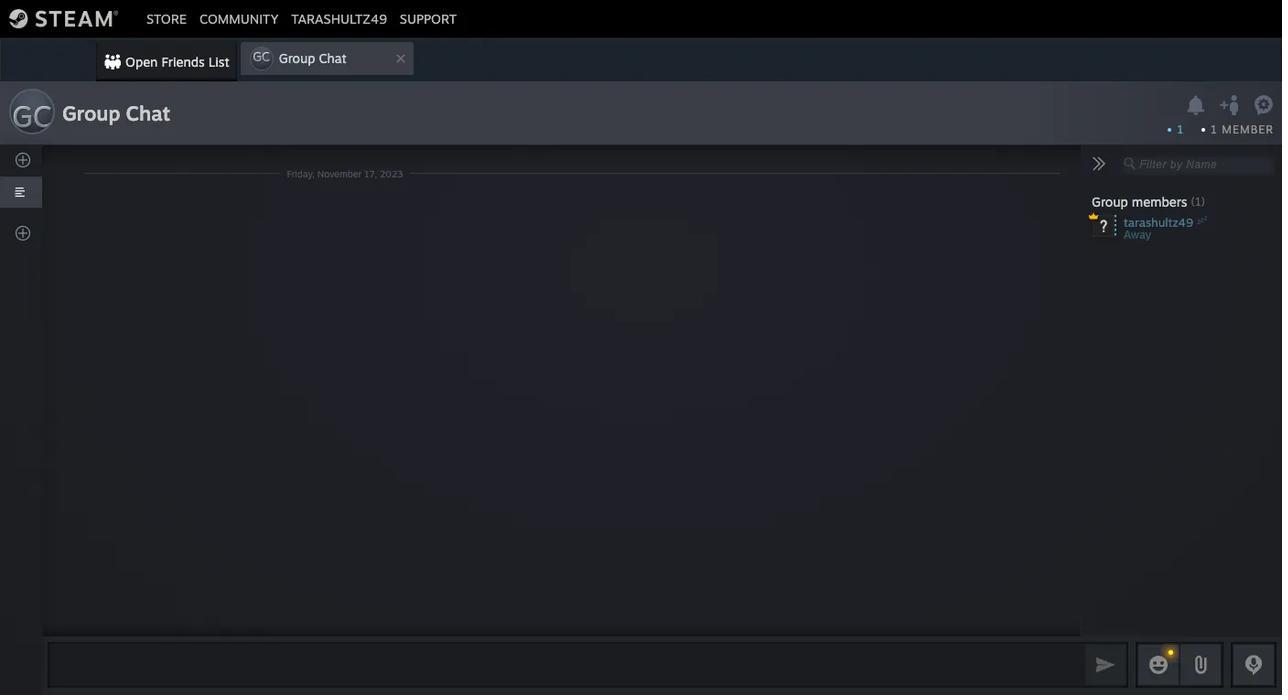 Task type: vqa. For each thing, say whether or not it's contained in the screenshot.
DRAG
no



Task type: locate. For each thing, give the bounding box(es) containing it.
open friends list
[[125, 54, 229, 70]]

0 horizontal spatial 1
[[1178, 123, 1184, 136]]

1 horizontal spatial group
[[279, 50, 315, 66]]

0 horizontal spatial group
[[62, 101, 120, 125]]

0 vertical spatial chat
[[319, 50, 347, 66]]

0 vertical spatial group
[[279, 50, 315, 66]]

tarashultz49 down members
[[1124, 215, 1194, 230]]

1 vertical spatial chat
[[126, 101, 170, 125]]

member
[[1222, 123, 1274, 136]]

group
[[279, 50, 315, 66], [62, 101, 120, 125], [1092, 194, 1128, 210]]

z z z
[[1197, 215, 1208, 225]]

2 vertical spatial group
[[1092, 194, 1128, 210]]

1 horizontal spatial gc
[[253, 49, 270, 64]]

gc inside the gc group chat
[[253, 49, 270, 64]]

group chat
[[62, 101, 170, 125]]

tarashultz49 up the gc group chat
[[291, 11, 387, 26]]

Filter by Name text field
[[1118, 153, 1275, 177]]

list
[[208, 54, 229, 70]]

0 horizontal spatial chat
[[126, 101, 170, 125]]

gc group chat
[[253, 49, 347, 66]]

gc right list
[[253, 49, 270, 64]]

group for group members ( 1 )
[[1092, 194, 1128, 210]]

manage notification settings image
[[1184, 95, 1208, 116]]

1 up filter by name text field in the top right of the page
[[1178, 123, 1184, 136]]

1 vertical spatial gc
[[12, 98, 52, 135]]

group members ( 1 )
[[1092, 194, 1205, 210]]

1 left member
[[1211, 123, 1218, 136]]

friday, november 17, 2023
[[287, 168, 403, 179]]

tarashultz49
[[291, 11, 387, 26], [1124, 215, 1194, 230]]

create new voice channel image
[[14, 224, 32, 243]]

0 vertical spatial gc
[[253, 49, 270, 64]]

1 up z z z
[[1195, 195, 1202, 209]]

0 horizontal spatial tarashultz49
[[291, 11, 387, 26]]

2 horizontal spatial 1
[[1211, 123, 1218, 136]]

gc up create new text channel "image"
[[12, 98, 52, 135]]

1 vertical spatial tarashultz49
[[1124, 215, 1194, 230]]

z
[[1204, 215, 1208, 222], [1201, 217, 1204, 223], [1197, 219, 1201, 225]]

0 horizontal spatial gc
[[12, 98, 52, 135]]

1
[[1178, 123, 1184, 136], [1211, 123, 1218, 136], [1195, 195, 1202, 209]]

1 vertical spatial group
[[62, 101, 120, 125]]

17,
[[364, 168, 377, 179]]

chat inside the gc group chat
[[319, 50, 347, 66]]

gc
[[253, 49, 270, 64], [12, 98, 52, 135]]

0 vertical spatial tarashultz49
[[291, 11, 387, 26]]

invite a friend to this group chat image
[[1219, 93, 1243, 117]]

group for group chat
[[62, 101, 120, 125]]

1 horizontal spatial chat
[[319, 50, 347, 66]]

2 horizontal spatial group
[[1092, 194, 1128, 210]]

1 horizontal spatial 1
[[1195, 195, 1202, 209]]

gc for gc
[[12, 98, 52, 135]]

1 inside group members ( 1 )
[[1195, 195, 1202, 209]]

chat down tarashultz49 link
[[319, 50, 347, 66]]

None text field
[[48, 643, 1081, 688]]

members
[[1132, 194, 1188, 210]]

1 for 1
[[1178, 123, 1184, 136]]

chat
[[319, 50, 347, 66], [126, 101, 170, 125]]

tarashultz49 link
[[285, 11, 393, 26]]

store
[[146, 11, 187, 26]]

store link
[[140, 11, 193, 26]]

community
[[200, 11, 279, 26]]

collapse member list image
[[1092, 157, 1107, 171]]

chat down 'open' at left top
[[126, 101, 170, 125]]



Task type: describe. For each thing, give the bounding box(es) containing it.
(
[[1191, 195, 1195, 209]]

november
[[317, 168, 362, 179]]

create new text channel image
[[14, 151, 32, 169]]

support link
[[393, 11, 463, 26]]

close this tab image
[[391, 53, 410, 64]]

gc for gc group chat
[[253, 49, 270, 64]]

)
[[1202, 195, 1205, 209]]

manage group chat settings image
[[1254, 95, 1277, 119]]

open
[[125, 54, 158, 70]]

1 horizontal spatial tarashultz49
[[1124, 215, 1194, 230]]

friends
[[161, 54, 205, 70]]

group inside the gc group chat
[[279, 50, 315, 66]]

1 for 1 member
[[1211, 123, 1218, 136]]

community link
[[193, 11, 285, 26]]

send special image
[[1190, 654, 1212, 676]]

support
[[400, 11, 457, 26]]

submit image
[[1094, 653, 1118, 677]]

away
[[1124, 228, 1152, 242]]

friday,
[[287, 168, 315, 179]]

2023
[[380, 168, 403, 179]]

1 member
[[1211, 123, 1274, 136]]



